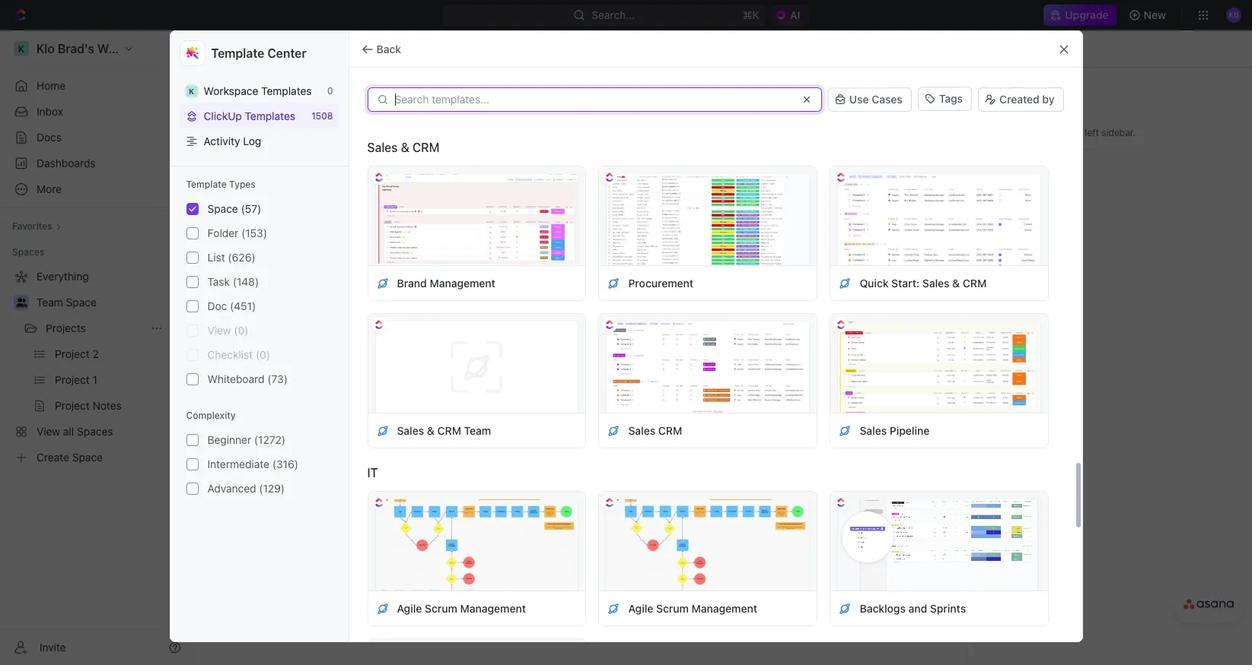 Task type: describe. For each thing, give the bounding box(es) containing it.
doc (451)
[[207, 300, 256, 313]]

back button
[[355, 37, 410, 61]]

new for new space
[[879, 107, 901, 120]]

task (148)
[[207, 276, 259, 288]]

1 agile scrum management from the left
[[397, 602, 526, 615]]

dashboards
[[37, 157, 96, 170]]

folder (153)
[[207, 227, 267, 240]]

checklist (0)
[[207, 349, 270, 362]]

advanced
[[207, 483, 256, 496]]

use
[[849, 93, 869, 106]]

sales crm
[[628, 424, 682, 437]]

docs link
[[6, 126, 187, 150]]

1508
[[312, 110, 333, 122]]

team space link
[[37, 291, 184, 315]]

tree inside sidebar navigation
[[6, 265, 187, 470]]

sales for sales & crm
[[367, 141, 398, 155]]

0
[[327, 85, 333, 97]]

intermediate (316)
[[207, 458, 298, 471]]

dashboards link
[[6, 151, 187, 176]]

created by button
[[978, 88, 1064, 112]]

beginner (1272)
[[207, 434, 285, 447]]

visible spaces spaces shown in your left sidebar.
[[989, 107, 1136, 139]]

k
[[189, 86, 194, 96]]

center
[[267, 46, 307, 60]]

1 horizontal spatial team
[[464, 424, 491, 437]]

created by button
[[978, 88, 1064, 112]]

sprints
[[930, 602, 966, 615]]

whiteboard (73)
[[207, 373, 288, 386]]

joined
[[597, 312, 623, 323]]

template center
[[211, 46, 307, 60]]

search...
[[591, 8, 635, 21]]

upgrade
[[1065, 8, 1109, 21]]

sales for sales pipeline
[[860, 424, 887, 437]]

workspace
[[204, 84, 258, 97]]

space inside tree
[[66, 296, 97, 309]]

created
[[999, 93, 1040, 106]]

inbox link
[[6, 100, 187, 124]]

templates for clickup templates
[[245, 110, 295, 123]]

docs
[[37, 131, 62, 144]]

clickup
[[204, 110, 242, 123]]

shown
[[1023, 127, 1051, 139]]

cases
[[872, 93, 903, 106]]

sales & crm
[[367, 141, 440, 155]]

projects link
[[46, 317, 145, 341]]

in
[[1053, 127, 1061, 139]]

log
[[243, 135, 261, 148]]

2 scrum from the left
[[656, 602, 689, 615]]

(626)
[[228, 251, 255, 264]]

view (0)
[[207, 324, 249, 337]]

sidebar navigation
[[0, 30, 194, 666]]

task
[[207, 276, 230, 288]]

& for sales & crm
[[401, 141, 409, 155]]

⌘k
[[742, 8, 759, 21]]

Beginner (1272) checkbox
[[186, 435, 198, 447]]

(1272)
[[254, 434, 285, 447]]

2 vertical spatial all
[[549, 312, 560, 323]]

templates for workspace templates
[[261, 84, 312, 97]]

spaces down 0
[[259, 100, 333, 126]]

activity log button
[[179, 129, 339, 154]]

space (57)
[[207, 202, 261, 215]]

0 vertical spatial all spaces
[[225, 42, 276, 55]]

complexity
[[186, 410, 236, 422]]

(57)
[[241, 202, 261, 215]]

spaces down the by
[[1032, 107, 1077, 123]]

new space button
[[856, 102, 944, 126]]

spaces down visible
[[989, 127, 1020, 139]]

use cases button
[[828, 86, 912, 113]]

backlogs
[[860, 602, 906, 615]]

favorites button
[[6, 218, 68, 236]]

Advanced (129) checkbox
[[186, 483, 198, 496]]

spaces up workspace templates at the top of page
[[240, 42, 276, 55]]

home
[[37, 79, 66, 92]]

1 vertical spatial all
[[228, 100, 254, 126]]

user group image
[[992, 169, 1004, 178]]

favorites
[[12, 221, 52, 232]]

Intermediate (316) checkbox
[[186, 459, 198, 471]]

back
[[376, 42, 401, 55]]

sales pipeline
[[860, 424, 930, 437]]

use cases
[[849, 93, 903, 106]]

2 horizontal spatial &
[[952, 277, 960, 290]]

(316)
[[272, 458, 298, 471]]

and
[[908, 602, 927, 615]]

(451)
[[230, 300, 256, 313]]

(148)
[[233, 276, 259, 288]]

user group image
[[16, 298, 27, 308]]

sales & crm team
[[397, 424, 491, 437]]

list
[[207, 251, 225, 264]]

sales for sales & crm team
[[397, 424, 424, 437]]



Task type: vqa. For each thing, say whether or not it's contained in the screenshot.


Task type: locate. For each thing, give the bounding box(es) containing it.
brand management
[[397, 277, 495, 290]]

1 horizontal spatial &
[[427, 424, 434, 437]]

Search templates... text field
[[395, 94, 791, 106]]

2 vertical spatial team
[[464, 424, 491, 437]]

tree
[[6, 265, 187, 470]]

templates up activity log button
[[245, 110, 295, 123]]

1 agile from the left
[[397, 602, 422, 615]]

0 horizontal spatial new
[[879, 107, 901, 120]]

projects
[[46, 322, 86, 335]]

team space inside tree
[[37, 296, 97, 309]]

tree containing team space
[[6, 265, 187, 470]]

home link
[[6, 74, 187, 98]]

(73)
[[267, 373, 288, 386]]

visible
[[989, 107, 1029, 123]]

spaces
[[240, 42, 276, 55], [259, 100, 333, 126], [1032, 107, 1077, 123], [989, 127, 1020, 139], [12, 247, 44, 258], [563, 312, 594, 323]]

0 horizontal spatial (0)
[[234, 324, 249, 337]]

view
[[207, 324, 231, 337]]

0 horizontal spatial agile
[[397, 602, 422, 615]]

0 vertical spatial new
[[1144, 8, 1166, 21]]

new inside button
[[1144, 8, 1166, 21]]

2 horizontal spatial team
[[1016, 167, 1043, 180]]

advanced (129)
[[207, 483, 285, 496]]

invite
[[40, 641, 66, 654]]

brand
[[397, 277, 427, 290]]

procurement
[[628, 277, 693, 290]]

all
[[225, 42, 237, 55], [228, 100, 254, 126], [549, 312, 560, 323]]

inbox
[[37, 105, 63, 118]]

activity
[[204, 135, 240, 148]]

scrum
[[425, 602, 457, 615], [656, 602, 689, 615]]

sidebar.
[[1102, 127, 1136, 139]]

agile scrum management
[[397, 602, 526, 615], [628, 602, 757, 615]]

all down workspace
[[228, 100, 254, 126]]

types
[[229, 179, 256, 190]]

left
[[1085, 127, 1099, 139]]

(0) right view
[[234, 324, 249, 337]]

all up workspace
[[225, 42, 237, 55]]

management
[[430, 277, 495, 290], [460, 602, 526, 615], [692, 602, 757, 615]]

list (626)
[[207, 251, 255, 264]]

0 horizontal spatial &
[[401, 141, 409, 155]]

sales for sales crm
[[628, 424, 655, 437]]

new
[[1144, 8, 1166, 21], [879, 107, 901, 120]]

2 agile from the left
[[628, 602, 653, 615]]

spaces inside sidebar navigation
[[12, 247, 44, 258]]

klo brad's workspace, , element
[[185, 85, 198, 97]]

workspace templates
[[204, 84, 312, 97]]

team space
[[1016, 167, 1077, 180], [37, 296, 97, 309]]

1 vertical spatial new
[[879, 107, 901, 120]]

None checkbox
[[186, 203, 198, 215], [186, 228, 198, 240], [186, 252, 198, 264], [186, 276, 198, 288], [186, 325, 198, 337], [186, 203, 198, 215], [186, 228, 198, 240], [186, 252, 198, 264], [186, 276, 198, 288], [186, 325, 198, 337]]

all spaces joined
[[549, 312, 623, 323]]

tags button
[[918, 87, 972, 111]]

1 scrum from the left
[[425, 602, 457, 615]]

beginner
[[207, 434, 251, 447]]

1 vertical spatial templates
[[245, 110, 295, 123]]

template for template types
[[186, 179, 227, 190]]

templates down center
[[261, 84, 312, 97]]

(0) up (73)
[[256, 349, 270, 362]]

0 horizontal spatial team space
[[37, 296, 97, 309]]

new down cases on the right of the page
[[879, 107, 901, 120]]

1 horizontal spatial scrum
[[656, 602, 689, 615]]

(0) for checklist (0)
[[256, 349, 270, 362]]

upgrade link
[[1044, 5, 1116, 26]]

1 vertical spatial &
[[952, 277, 960, 290]]

& for sales & crm team
[[427, 424, 434, 437]]

clickup templates
[[204, 110, 295, 123]]

it
[[367, 467, 378, 480]]

new right upgrade
[[1144, 8, 1166, 21]]

1 horizontal spatial (0)
[[256, 349, 270, 362]]

spaces down favorites
[[12, 247, 44, 258]]

0 vertical spatial templates
[[261, 84, 312, 97]]

all spaces up workspace templates at the top of page
[[225, 42, 276, 55]]

1 vertical spatial team
[[37, 296, 63, 309]]

1 vertical spatial template
[[186, 179, 227, 190]]

all spaces down workspace templates at the top of page
[[228, 100, 333, 126]]

pipeline
[[890, 424, 930, 437]]

0 vertical spatial template
[[211, 46, 264, 60]]

created by
[[999, 93, 1055, 106]]

spaces left joined
[[563, 312, 594, 323]]

whiteboard
[[207, 373, 265, 386]]

0 horizontal spatial team
[[37, 296, 63, 309]]

all left joined
[[549, 312, 560, 323]]

quick start: sales & crm
[[860, 277, 987, 290]]

2 vertical spatial &
[[427, 424, 434, 437]]

1 horizontal spatial team space
[[1016, 167, 1077, 180]]

new button
[[1122, 3, 1175, 27]]

2 agile scrum management from the left
[[628, 602, 757, 615]]

new space
[[879, 107, 935, 120]]

team space up 'projects'
[[37, 296, 97, 309]]

sales
[[367, 141, 398, 155], [922, 277, 950, 290], [397, 424, 424, 437], [628, 424, 655, 437], [860, 424, 887, 437]]

folder
[[207, 227, 239, 240]]

template left types at the left top
[[186, 179, 227, 190]]

team space down shown
[[1016, 167, 1077, 180]]

1 horizontal spatial agile scrum management
[[628, 602, 757, 615]]

0 vertical spatial &
[[401, 141, 409, 155]]

tags button
[[918, 87, 972, 113]]

0 horizontal spatial scrum
[[425, 602, 457, 615]]

(129)
[[259, 483, 285, 496]]

(0)
[[234, 324, 249, 337], [256, 349, 270, 362]]

checklist
[[207, 349, 253, 362]]

start:
[[891, 277, 920, 290]]

None checkbox
[[186, 301, 198, 313], [186, 349, 198, 362], [186, 374, 198, 386], [186, 301, 198, 313], [186, 349, 198, 362], [186, 374, 198, 386]]

template types
[[186, 179, 256, 190]]

1 horizontal spatial new
[[1144, 8, 1166, 21]]

(153)
[[241, 227, 267, 240]]

0 vertical spatial all
[[225, 42, 237, 55]]

template for template center
[[211, 46, 264, 60]]

backlogs and sprints
[[860, 602, 966, 615]]

quick
[[860, 277, 889, 290]]

doc
[[207, 300, 227, 313]]

0 vertical spatial team space
[[1016, 167, 1077, 180]]

1 horizontal spatial agile
[[628, 602, 653, 615]]

activity log
[[204, 135, 261, 148]]

new inside "button"
[[879, 107, 901, 120]]

tags
[[939, 92, 963, 105]]

your
[[1063, 127, 1082, 139]]

0 horizontal spatial agile scrum management
[[397, 602, 526, 615]]

(0) for view (0)
[[234, 324, 249, 337]]

by
[[1042, 93, 1055, 106]]

team inside tree
[[37, 296, 63, 309]]

crm
[[412, 141, 440, 155], [963, 277, 987, 290], [437, 424, 461, 437], [658, 424, 682, 437]]

&
[[401, 141, 409, 155], [952, 277, 960, 290], [427, 424, 434, 437]]

0 vertical spatial (0)
[[234, 324, 249, 337]]

use cases button
[[828, 88, 912, 112]]

1 vertical spatial all spaces
[[228, 100, 333, 126]]

template up workspace
[[211, 46, 264, 60]]

new for new
[[1144, 8, 1166, 21]]

intermediate
[[207, 458, 269, 471]]

1 vertical spatial team space
[[37, 296, 97, 309]]

1 vertical spatial (0)
[[256, 349, 270, 362]]

0 vertical spatial team
[[1016, 167, 1043, 180]]

space inside "button"
[[904, 107, 935, 120]]

template
[[211, 46, 264, 60], [186, 179, 227, 190]]



